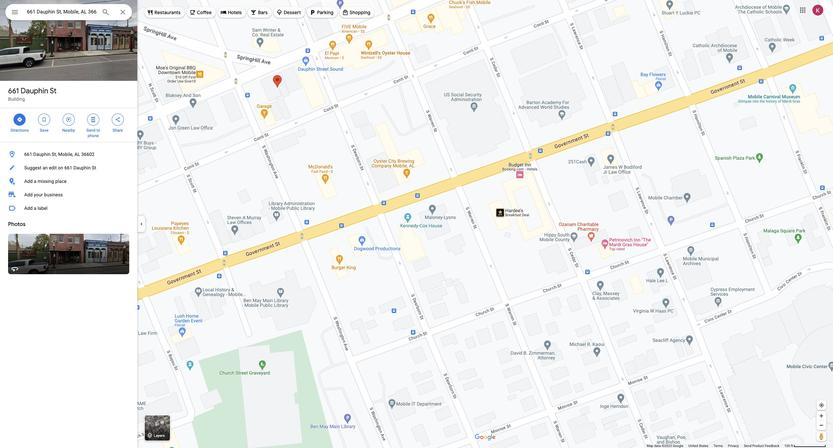 Task type: describe. For each thing, give the bounding box(es) containing it.
product
[[753, 444, 765, 448]]

dauphin inside "suggest an edit on 661 dauphin st" "button"
[[74, 165, 91, 170]]

parking
[[317, 9, 334, 15]]

100
[[785, 444, 791, 448]]

states
[[700, 444, 709, 448]]

to
[[96, 128, 100, 133]]

suggest an edit on 661 dauphin st button
[[0, 161, 137, 175]]

shopping
[[350, 9, 371, 15]]

add a label
[[24, 206, 48, 211]]

st inside "button"
[[92, 165, 96, 170]]

dauphin for st
[[21, 86, 48, 96]]

dessert button
[[274, 4, 305, 21]]

missing
[[38, 179, 54, 184]]

send for send to phone
[[86, 128, 95, 133]]

an
[[43, 165, 48, 170]]

show your location image
[[819, 402, 825, 408]]

building
[[8, 96, 25, 102]]

zoom out image
[[820, 423, 825, 428]]

your
[[34, 192, 43, 197]]

add a missing place
[[24, 179, 67, 184]]

google account: kenny nguyen  
(kenny.nguyen@adept.ai) image
[[813, 5, 824, 15]]

map data ©2023 google
[[647, 444, 684, 448]]

661 dauphin st, mobile, al 36602 button
[[0, 148, 137, 161]]

dessert
[[284, 9, 301, 15]]

united
[[689, 444, 699, 448]]

terms
[[714, 444, 724, 448]]

restaurants
[[155, 9, 181, 15]]

661 dauphin st building
[[8, 86, 57, 102]]

bars button
[[248, 4, 272, 21]]

zoom in image
[[820, 413, 825, 418]]

suggest
[[24, 165, 41, 170]]

add your business
[[24, 192, 63, 197]]


[[90, 116, 96, 123]]

100 ft
[[785, 444, 794, 448]]

a for missing
[[34, 179, 36, 184]]

footer inside google maps element
[[647, 444, 785, 448]]

add for add a missing place
[[24, 179, 33, 184]]

bars
[[258, 9, 268, 15]]


[[11, 7, 19, 17]]

hotels
[[228, 9, 242, 15]]

parking button
[[307, 4, 338, 21]]

nearby
[[62, 128, 75, 133]]

place
[[55, 179, 67, 184]]

st inside 661 dauphin st building
[[50, 86, 57, 96]]

ft
[[792, 444, 794, 448]]

feedback
[[766, 444, 780, 448]]

phone
[[88, 133, 99, 138]]

united states
[[689, 444, 709, 448]]

661 for st,
[[24, 152, 32, 157]]

al
[[75, 152, 80, 157]]

actions for 661 dauphin st region
[[0, 108, 137, 142]]

photos
[[8, 221, 26, 228]]

add a label button
[[0, 201, 137, 215]]

data
[[655, 444, 662, 448]]


[[17, 116, 23, 123]]

add for add your business
[[24, 192, 33, 197]]



Task type: locate. For each thing, give the bounding box(es) containing it.
add your business link
[[0, 188, 137, 201]]

google maps element
[[0, 0, 834, 448]]

send up the phone
[[86, 128, 95, 133]]

privacy button
[[729, 444, 740, 448]]

661 for st
[[8, 86, 19, 96]]

dauphin left st,
[[33, 152, 51, 157]]

a inside add a missing place button
[[34, 179, 36, 184]]

st
[[50, 86, 57, 96], [92, 165, 96, 170]]

661 dauphin st main content
[[0, 0, 137, 448]]

1 horizontal spatial st
[[92, 165, 96, 170]]


[[66, 116, 72, 123]]

0 vertical spatial 661
[[8, 86, 19, 96]]

a inside add a label button
[[34, 206, 36, 211]]


[[115, 116, 121, 123]]

1 vertical spatial send
[[745, 444, 752, 448]]

a left "missing"
[[34, 179, 36, 184]]

2 vertical spatial 661
[[64, 165, 72, 170]]

1 horizontal spatial 661
[[24, 152, 32, 157]]

on
[[58, 165, 63, 170]]

send product feedback
[[745, 444, 780, 448]]

privacy
[[729, 444, 740, 448]]

100 ft button
[[785, 444, 827, 448]]

add down suggest
[[24, 179, 33, 184]]

footer containing map data ©2023 google
[[647, 444, 785, 448]]

36602
[[81, 152, 95, 157]]

661
[[8, 86, 19, 96], [24, 152, 32, 157], [64, 165, 72, 170]]

0 horizontal spatial st
[[50, 86, 57, 96]]

2 vertical spatial dauphin
[[74, 165, 91, 170]]

0 horizontal spatial send
[[86, 128, 95, 133]]

661 inside "button"
[[64, 165, 72, 170]]

0 vertical spatial a
[[34, 179, 36, 184]]

661 inside button
[[24, 152, 32, 157]]

1 add from the top
[[24, 179, 33, 184]]

send for send product feedback
[[745, 444, 752, 448]]

a left the label
[[34, 206, 36, 211]]

coffee button
[[187, 4, 216, 21]]

collapse side panel image
[[138, 220, 145, 228]]

2 horizontal spatial 661
[[64, 165, 72, 170]]

dauphin for st,
[[33, 152, 51, 157]]

dauphin down al
[[74, 165, 91, 170]]

show street view coverage image
[[817, 431, 827, 441]]

directions
[[11, 128, 29, 133]]

1 vertical spatial add
[[24, 192, 33, 197]]

dauphin inside '661 dauphin st, mobile, al 36602' button
[[33, 152, 51, 157]]

None field
[[27, 8, 96, 16]]

0 vertical spatial st
[[50, 86, 57, 96]]

dauphin
[[21, 86, 48, 96], [33, 152, 51, 157], [74, 165, 91, 170]]

661 up "building"
[[8, 86, 19, 96]]

0 vertical spatial add
[[24, 179, 33, 184]]

google
[[673, 444, 684, 448]]

add
[[24, 179, 33, 184], [24, 192, 33, 197], [24, 206, 33, 211]]

send product feedback button
[[745, 444, 780, 448]]

 search field
[[5, 4, 132, 22]]

dauphin inside 661 dauphin st building
[[21, 86, 48, 96]]

1 vertical spatial st
[[92, 165, 96, 170]]

661 up suggest
[[24, 152, 32, 157]]

mobile,
[[58, 152, 73, 157]]

share
[[113, 128, 123, 133]]

send inside send to phone
[[86, 128, 95, 133]]

business
[[44, 192, 63, 197]]

send left product
[[745, 444, 752, 448]]

add left your
[[24, 192, 33, 197]]

suggest an edit on 661 dauphin st
[[24, 165, 96, 170]]

661 dauphin st, mobile, al 36602
[[24, 152, 95, 157]]

661 Dauphin St, Mobile, AL 36602 field
[[5, 4, 132, 20]]

2 a from the top
[[34, 206, 36, 211]]

st,
[[52, 152, 57, 157]]

661 inside 661 dauphin st building
[[8, 86, 19, 96]]

add for add a label
[[24, 206, 33, 211]]

a
[[34, 179, 36, 184], [34, 206, 36, 211]]

send inside "button"
[[745, 444, 752, 448]]

add a missing place button
[[0, 175, 137, 188]]

2 add from the top
[[24, 192, 33, 197]]

hotels button
[[218, 4, 246, 21]]

2 vertical spatial add
[[24, 206, 33, 211]]

label
[[38, 206, 48, 211]]

1 horizontal spatial send
[[745, 444, 752, 448]]

map
[[647, 444, 654, 448]]

©2023
[[662, 444, 673, 448]]

add left the label
[[24, 206, 33, 211]]

terms button
[[714, 444, 724, 448]]


[[41, 116, 47, 123]]

0 vertical spatial send
[[86, 128, 95, 133]]

3 add from the top
[[24, 206, 33, 211]]

a for label
[[34, 206, 36, 211]]

 button
[[5, 4, 24, 22]]

united states button
[[689, 444, 709, 448]]

coffee
[[197, 9, 212, 15]]

0 vertical spatial dauphin
[[21, 86, 48, 96]]

1 vertical spatial a
[[34, 206, 36, 211]]

shopping button
[[340, 4, 375, 21]]

restaurants button
[[145, 4, 185, 21]]

send
[[86, 128, 95, 133], [745, 444, 752, 448]]

1 a from the top
[[34, 179, 36, 184]]

1 vertical spatial 661
[[24, 152, 32, 157]]

footer
[[647, 444, 785, 448]]

save
[[40, 128, 49, 133]]

661 right on
[[64, 165, 72, 170]]

none field inside 661 dauphin st, mobile, al 36602 field
[[27, 8, 96, 16]]

1 vertical spatial dauphin
[[33, 152, 51, 157]]

edit
[[49, 165, 57, 170]]

layers
[[154, 434, 165, 438]]

dauphin up "building"
[[21, 86, 48, 96]]

0 horizontal spatial 661
[[8, 86, 19, 96]]

send to phone
[[86, 128, 100, 138]]



Task type: vqa. For each thing, say whether or not it's contained in the screenshot.
the Linden in the '20 Linden Ave NE Building'
no



